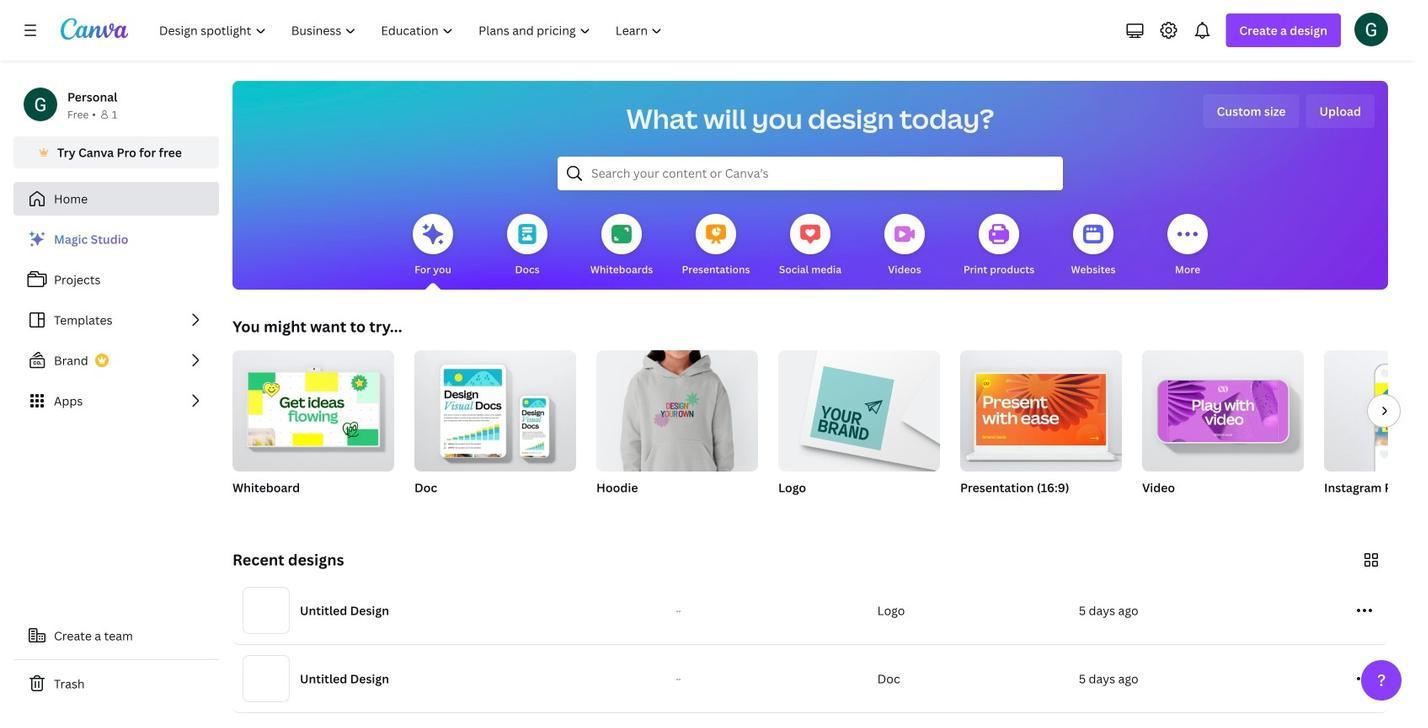 Task type: describe. For each thing, give the bounding box(es) containing it.
Search search field
[[592, 158, 1030, 190]]



Task type: vqa. For each thing, say whether or not it's contained in the screenshot.
Trash
no



Task type: locate. For each thing, give the bounding box(es) containing it.
group
[[233, 344, 394, 517], [233, 344, 394, 472], [415, 344, 576, 517], [415, 344, 576, 472], [597, 344, 758, 517], [597, 344, 758, 472], [779, 344, 940, 517], [779, 344, 940, 472], [961, 351, 1122, 517], [961, 351, 1122, 472], [1143, 351, 1305, 517], [1325, 351, 1416, 517]]

None search field
[[558, 157, 1063, 190]]

top level navigation element
[[148, 13, 677, 47]]

list
[[13, 222, 219, 418]]

greg robinson image
[[1355, 12, 1389, 46]]



